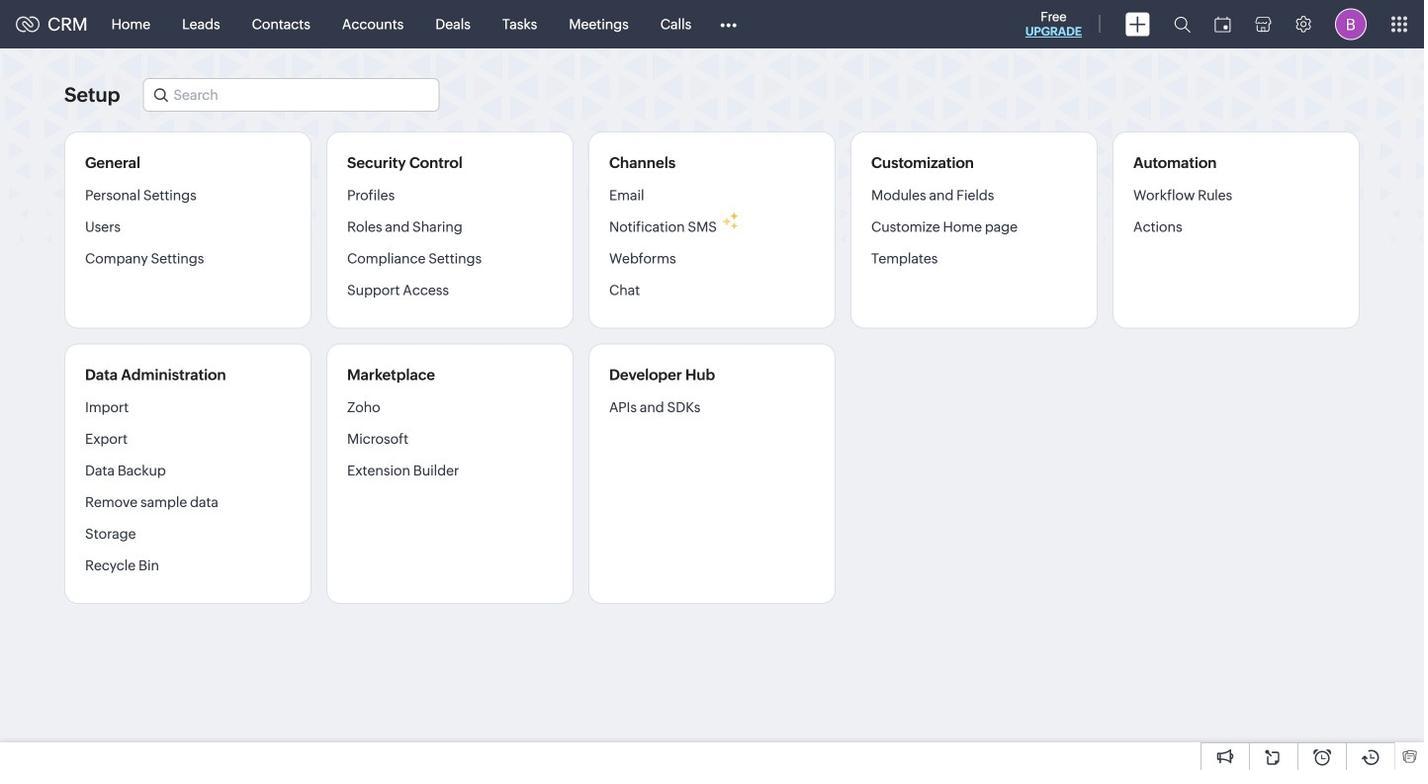 Task type: vqa. For each thing, say whether or not it's contained in the screenshot.
topmost Phone
no



Task type: locate. For each thing, give the bounding box(es) containing it.
create menu element
[[1114, 0, 1162, 48]]

profile image
[[1336, 8, 1367, 40]]

Search text field
[[144, 79, 439, 111]]

logo image
[[16, 16, 40, 32]]

None field
[[143, 78, 440, 112]]

Other Modules field
[[708, 8, 750, 40]]

profile element
[[1324, 0, 1379, 48]]



Task type: describe. For each thing, give the bounding box(es) containing it.
search image
[[1174, 16, 1191, 33]]

create menu image
[[1126, 12, 1151, 36]]

calendar image
[[1215, 16, 1232, 32]]

search element
[[1162, 0, 1203, 48]]



